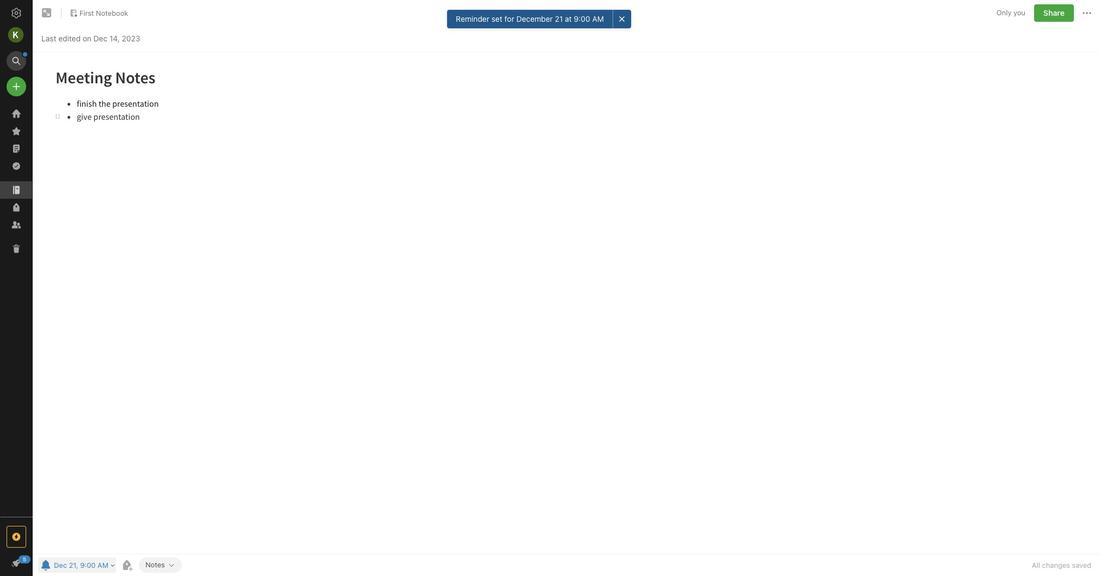 Task type: describe. For each thing, give the bounding box(es) containing it.
first notebook
[[80, 8, 128, 17]]

all
[[1032, 561, 1040, 570]]

share
[[1044, 8, 1065, 17]]

am inside popup button
[[98, 561, 108, 570]]

2023
[[122, 34, 140, 43]]

Help and Learning task checklist field
[[0, 555, 33, 572]]

last edited on dec 14, 2023
[[41, 34, 140, 43]]

notebook
[[96, 8, 128, 17]]

Account field
[[0, 24, 33, 46]]

5
[[23, 556, 26, 563]]

more actions image
[[1081, 7, 1094, 20]]

first
[[80, 8, 94, 17]]

dec 21, 9:00 am button
[[38, 558, 110, 573]]

notes
[[145, 561, 165, 569]]

account image
[[8, 27, 23, 42]]

saved
[[1072, 561, 1092, 570]]

changes
[[1042, 561, 1070, 570]]

for
[[504, 14, 514, 23]]

expand note image
[[40, 7, 53, 20]]

0 vertical spatial dec
[[93, 34, 107, 43]]

first notebook button
[[66, 5, 132, 21]]

dec inside popup button
[[54, 561, 67, 570]]

set
[[491, 14, 502, 23]]

home image
[[10, 107, 23, 120]]

december
[[516, 14, 553, 23]]

share button
[[1034, 4, 1074, 22]]

reminder set for december 21 at 9:00 am
[[456, 14, 604, 23]]

settings image
[[10, 7, 23, 20]]



Task type: locate. For each thing, give the bounding box(es) containing it.
add tag image
[[120, 559, 133, 572]]

9:00 inside popup button
[[80, 561, 96, 570]]

0 vertical spatial am
[[592, 14, 604, 23]]

am right at at the right of the page
[[592, 14, 604, 23]]

Note Editor text field
[[33, 52, 1100, 554]]

21
[[555, 14, 563, 23]]

reminder
[[456, 14, 489, 23]]

am
[[592, 14, 604, 23], [98, 561, 108, 570]]

notes button
[[139, 558, 182, 573]]

at
[[565, 14, 572, 23]]

dec left 21,
[[54, 561, 67, 570]]

upgrade image
[[10, 531, 23, 544]]

9:00
[[574, 14, 590, 23], [80, 561, 96, 570]]

9:00 right 21,
[[80, 561, 96, 570]]

am left add tag icon
[[98, 561, 108, 570]]

9:00 right at at the right of the page
[[574, 14, 590, 23]]

click to expand image
[[28, 556, 36, 569]]

note window element
[[33, 0, 1100, 576]]

0 vertical spatial 9:00
[[574, 14, 590, 23]]

tree
[[0, 105, 33, 516]]

0 horizontal spatial am
[[98, 561, 108, 570]]

1 vertical spatial dec
[[54, 561, 67, 570]]

0 horizontal spatial 9:00
[[80, 561, 96, 570]]

1 horizontal spatial dec
[[93, 34, 107, 43]]

1 horizontal spatial 9:00
[[574, 14, 590, 23]]

14,
[[109, 34, 120, 43]]

on
[[83, 34, 91, 43]]

0 horizontal spatial dec
[[54, 561, 67, 570]]

only
[[997, 8, 1012, 17]]

last
[[41, 34, 56, 43]]

1 vertical spatial am
[[98, 561, 108, 570]]

21,
[[69, 561, 78, 570]]

1 horizontal spatial am
[[592, 14, 604, 23]]

only you
[[997, 8, 1026, 17]]

you
[[1014, 8, 1026, 17]]

Notes Tag actions field
[[165, 562, 175, 569]]

edited
[[58, 34, 81, 43]]

dec
[[93, 34, 107, 43], [54, 561, 67, 570]]

More actions field
[[1081, 4, 1094, 22]]

Edit reminder field
[[38, 558, 116, 573]]

dec 21, 9:00 am
[[54, 561, 108, 570]]

dec right on at the top of page
[[93, 34, 107, 43]]

all changes saved
[[1032, 561, 1092, 570]]

1 vertical spatial 9:00
[[80, 561, 96, 570]]



Task type: vqa. For each thing, say whether or not it's contained in the screenshot.
Settings image
yes



